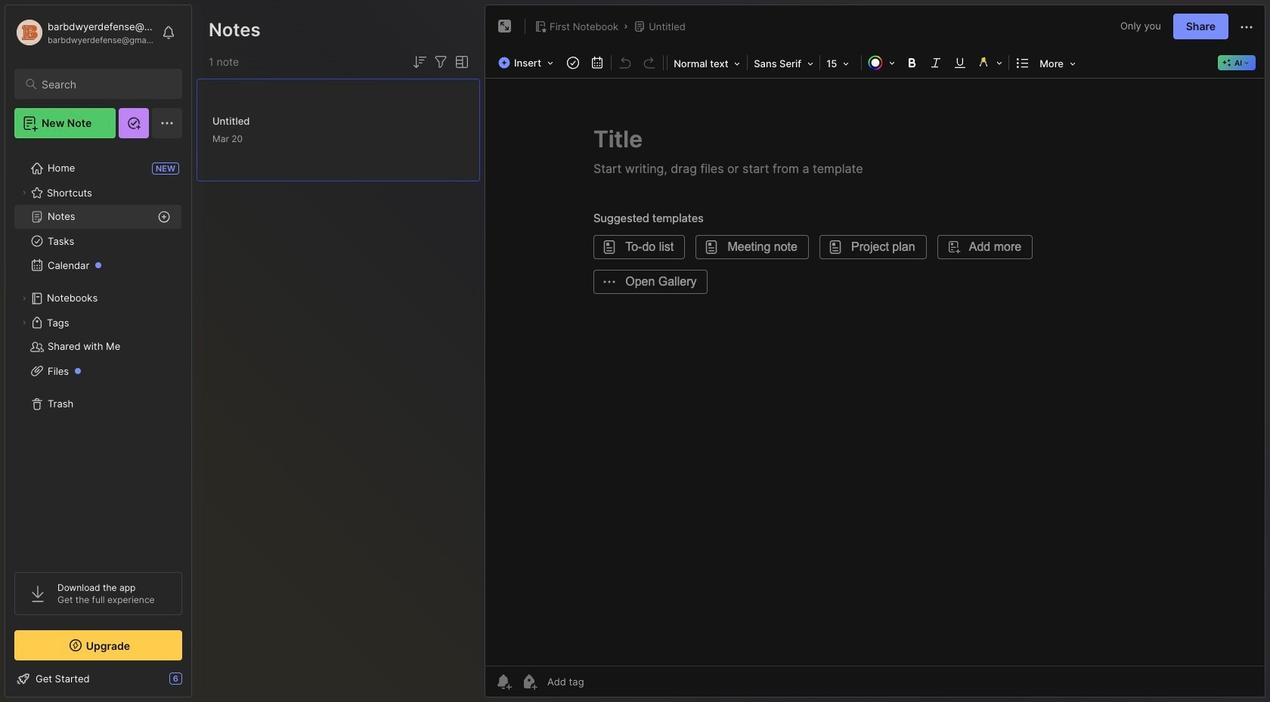Task type: vqa. For each thing, say whether or not it's contained in the screenshot.
Highlight field
yes



Task type: locate. For each thing, give the bounding box(es) containing it.
note window element
[[485, 5, 1266, 702]]

expand notebooks image
[[20, 294, 29, 303]]

Highlight field
[[972, 52, 1007, 73]]

Font size field
[[822, 53, 860, 74]]

Add filters field
[[432, 53, 450, 71]]

add tag image
[[520, 673, 538, 691]]

Note Editor text field
[[485, 78, 1265, 666]]

calendar event image
[[587, 52, 608, 73]]

italic image
[[926, 52, 947, 73]]

Insert field
[[495, 52, 561, 73]]

expand tags image
[[20, 318, 29, 327]]

Account field
[[14, 17, 154, 48]]

click to collapse image
[[191, 674, 202, 693]]

bulleted list image
[[1013, 52, 1034, 73]]

tree
[[5, 147, 191, 559]]

View options field
[[450, 53, 471, 71]]

bold image
[[901, 52, 923, 73]]

none search field inside main element
[[42, 75, 169, 93]]

expand note image
[[496, 17, 514, 36]]

More actions field
[[1238, 17, 1256, 36]]

tree inside main element
[[5, 147, 191, 559]]

add filters image
[[432, 53, 450, 71]]

Help and Learning task checklist field
[[5, 667, 191, 691]]

None search field
[[42, 75, 169, 93]]

add a reminder image
[[495, 673, 513, 691]]

Font family field
[[749, 53, 818, 74]]



Task type: describe. For each thing, give the bounding box(es) containing it.
Sort options field
[[411, 53, 429, 71]]

Font color field
[[864, 52, 900, 73]]

main element
[[0, 0, 197, 702]]

underline image
[[950, 52, 971, 73]]

Search text field
[[42, 77, 169, 91]]

task image
[[563, 52, 584, 73]]

Heading level field
[[669, 53, 746, 74]]

Add tag field
[[546, 675, 660, 689]]

More field
[[1035, 53, 1081, 74]]

more actions image
[[1238, 18, 1256, 36]]



